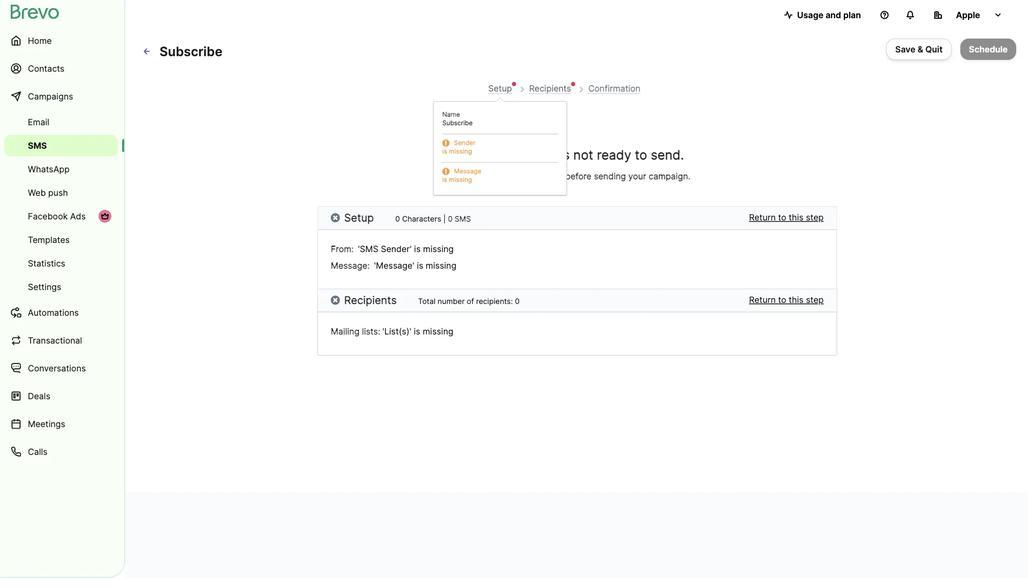 Task type: vqa. For each thing, say whether or not it's contained in the screenshot.
and
yes



Task type: locate. For each thing, give the bounding box(es) containing it.
setup
[[488, 83, 512, 93], [344, 211, 374, 224]]

1 vertical spatial return to this step link
[[749, 294, 824, 307]]

missing
[[449, 148, 472, 155], [449, 176, 472, 184], [423, 244, 454, 254], [426, 261, 457, 271], [423, 326, 453, 337]]

lists
[[362, 326, 378, 337]]

0 vertical spatial step
[[806, 212, 824, 223]]

2 horizontal spatial 0
[[515, 297, 520, 306]]

statistics link
[[4, 253, 118, 274]]

0
[[395, 214, 400, 223], [448, 214, 453, 223], [515, 297, 520, 306]]

is missing down the the
[[442, 176, 472, 184]]

2 step from the top
[[806, 295, 824, 305]]

and
[[826, 10, 841, 20]]

'list(s)'
[[383, 326, 411, 337]]

2 return to this step from the top
[[749, 295, 824, 305]]

to for setup
[[778, 212, 786, 223]]

return to this step link for setup
[[749, 211, 824, 224]]

1 vertical spatial is missing
[[442, 176, 472, 184]]

usage and plan button
[[776, 4, 870, 26]]

0 vertical spatial is missing
[[442, 148, 472, 155]]

web push link
[[4, 182, 118, 204]]

0 horizontal spatial message
[[331, 261, 367, 271]]

1 is missing from the top
[[442, 148, 472, 155]]

this
[[789, 212, 804, 223], [789, 295, 804, 305]]

transactional
[[28, 335, 82, 346]]

step
[[806, 212, 824, 223], [806, 295, 824, 305]]

return to this step link
[[749, 211, 824, 224], [749, 294, 824, 307]]

setup left recipients link
[[488, 83, 512, 93]]

2 this from the top
[[789, 295, 804, 305]]

return
[[749, 212, 776, 223], [749, 295, 776, 305]]

0 vertical spatial return to this step link
[[749, 211, 824, 224]]

0 vertical spatial return
[[749, 212, 776, 223]]

|
[[443, 214, 446, 223]]

number
[[438, 297, 465, 306]]

1 vertical spatial this
[[789, 295, 804, 305]]

times circle image up the from
[[331, 212, 340, 223]]

not
[[574, 147, 593, 163]]

of
[[467, 297, 474, 306]]

return to this step link for recipients
[[749, 294, 824, 307]]

conversations link
[[4, 356, 118, 381]]

mailing
[[331, 326, 360, 337]]

review the report below before sending your campaign.
[[464, 171, 691, 182]]

2 vertical spatial to
[[778, 295, 786, 305]]

0 horizontal spatial recipients
[[344, 293, 397, 307]]

1 return to this step from the top
[[749, 212, 824, 223]]

name
[[442, 111, 460, 118]]

step for recipients
[[806, 295, 824, 305]]

sms right '|' at the left of the page
[[455, 214, 471, 223]]

0 vertical spatial recipients
[[529, 83, 571, 93]]

sms
[[28, 140, 47, 151], [455, 214, 471, 223]]

save & quit
[[895, 44, 943, 54]]

0 vertical spatial message
[[454, 167, 481, 175]]

total number of recipients : 0
[[418, 297, 520, 306]]

calls
[[28, 447, 47, 457]]

name subscribe
[[442, 111, 473, 127]]

0 horizontal spatial sms
[[28, 140, 47, 151]]

meetings link
[[4, 411, 118, 437]]

to for recipients
[[778, 295, 786, 305]]

calls link
[[4, 439, 118, 465]]

the
[[496, 171, 509, 182]]

recipients right setup link on the top
[[529, 83, 571, 93]]

1 vertical spatial sms
[[455, 214, 471, 223]]

1 this from the top
[[789, 212, 804, 223]]

1 times circle image from the top
[[331, 212, 340, 223]]

is
[[560, 147, 570, 163], [442, 148, 447, 155], [442, 176, 447, 184], [414, 244, 421, 254], [417, 261, 423, 271], [414, 326, 420, 337]]

0 right '|' at the left of the page
[[448, 214, 453, 223]]

exclamation circle image
[[442, 140, 450, 146], [442, 168, 450, 175]]

save
[[895, 44, 916, 54]]

below
[[539, 171, 563, 182]]

total
[[418, 297, 436, 306]]

sending
[[594, 171, 626, 182]]

1 horizontal spatial setup
[[488, 83, 512, 93]]

message down the the
[[454, 167, 481, 175]]

usage and plan
[[797, 10, 861, 20]]

1 return to this step link from the top
[[749, 211, 824, 224]]

1 return from the top
[[749, 212, 776, 223]]

campaigns link
[[4, 84, 118, 109]]

before
[[565, 171, 592, 182]]

0 vertical spatial sms
[[28, 140, 47, 151]]

1 step from the top
[[806, 212, 824, 223]]

message down the from
[[331, 261, 367, 271]]

setup up 'sms
[[344, 211, 374, 224]]

missing down sender
[[449, 148, 472, 155]]

2 exclamation circle image from the top
[[442, 168, 450, 175]]

1 vertical spatial times circle image
[[331, 295, 340, 306]]

facebook
[[28, 211, 68, 221]]

0 horizontal spatial setup
[[344, 211, 374, 224]]

0 vertical spatial times circle image
[[331, 212, 340, 223]]

0 right recipients
[[515, 297, 520, 306]]

2 return from the top
[[749, 295, 776, 305]]

1 vertical spatial message
[[331, 261, 367, 271]]

apple
[[956, 10, 980, 20]]

1 horizontal spatial message
[[454, 167, 481, 175]]

missing up number
[[426, 261, 457, 271]]

web push
[[28, 187, 68, 198]]

sms down "email"
[[28, 140, 47, 151]]

from : 'sms sender' is missing
[[331, 244, 454, 254]]

recipients up lists
[[344, 293, 397, 307]]

times circle image
[[331, 212, 340, 223], [331, 295, 340, 306]]

1 vertical spatial setup
[[344, 211, 374, 224]]

0 vertical spatial exclamation circle image
[[442, 140, 450, 146]]

0 horizontal spatial subscribe
[[160, 43, 223, 59]]

0 vertical spatial return to this step
[[749, 212, 824, 223]]

statistics
[[28, 258, 65, 269]]

is missing
[[442, 148, 472, 155], [442, 176, 472, 184]]

is right sender'
[[414, 244, 421, 254]]

1 vertical spatial to
[[778, 212, 786, 223]]

review
[[464, 171, 493, 182]]

exclamation circle image for message
[[442, 168, 450, 175]]

1 vertical spatial exclamation circle image
[[442, 168, 450, 175]]

subscribe
[[160, 43, 223, 59], [442, 119, 473, 127]]

recipients
[[476, 297, 511, 306]]

1 vertical spatial return
[[749, 295, 776, 305]]

to
[[635, 147, 647, 163], [778, 212, 786, 223], [778, 295, 786, 305]]

sender
[[454, 139, 476, 147]]

exclamation circle image left sender
[[442, 140, 450, 146]]

characters
[[402, 214, 441, 223]]

is missing down sender
[[442, 148, 472, 155]]

2 times circle image from the top
[[331, 295, 340, 306]]

times circle image up mailing at the left bottom of the page
[[331, 295, 340, 306]]

sms inside sms link
[[28, 140, 47, 151]]

from
[[331, 244, 351, 254]]

recipients
[[529, 83, 571, 93], [344, 293, 397, 307]]

1 vertical spatial subscribe
[[442, 119, 473, 127]]

contacts
[[28, 63, 64, 74]]

this for setup
[[789, 212, 804, 223]]

0 left characters
[[395, 214, 400, 223]]

1 vertical spatial step
[[806, 295, 824, 305]]

:
[[351, 244, 354, 254], [367, 261, 370, 271], [511, 297, 513, 306], [378, 326, 380, 337]]

facebook ads link
[[4, 206, 118, 227]]

return to this step
[[749, 212, 824, 223], [749, 295, 824, 305]]

0 vertical spatial this
[[789, 212, 804, 223]]

is left the review
[[442, 176, 447, 184]]

1 vertical spatial return to this step
[[749, 295, 824, 305]]

1 exclamation circle image from the top
[[442, 140, 450, 146]]

report
[[511, 171, 536, 182]]

home link
[[4, 28, 118, 54]]

exclamation circle image left the review
[[442, 168, 450, 175]]

deals
[[28, 391, 50, 401]]

2 return to this step link from the top
[[749, 294, 824, 307]]

the
[[470, 147, 494, 163]]

message
[[454, 167, 481, 175], [331, 261, 367, 271]]

2 is missing from the top
[[442, 176, 472, 184]]



Task type: describe. For each thing, give the bounding box(es) containing it.
automations link
[[4, 300, 118, 326]]

'sms
[[358, 244, 378, 254]]

return for setup
[[749, 212, 776, 223]]

push
[[48, 187, 68, 198]]

: down 'sms
[[367, 261, 370, 271]]

missing down 0 characters | 0 sms
[[423, 244, 454, 254]]

times circle image for setup
[[331, 212, 340, 223]]

home
[[28, 35, 52, 46]]

whatsapp
[[28, 164, 70, 174]]

0 vertical spatial setup
[[488, 83, 512, 93]]

step for setup
[[806, 212, 824, 223]]

web
[[28, 187, 46, 198]]

ads
[[70, 211, 86, 221]]

is missing for sender
[[442, 148, 472, 155]]

settings
[[28, 282, 61, 292]]

0 vertical spatial subscribe
[[160, 43, 223, 59]]

message for message
[[454, 167, 481, 175]]

is right 'message'
[[417, 261, 423, 271]]

is right 'list(s)'
[[414, 326, 420, 337]]

transactional link
[[4, 328, 118, 353]]

whatsapp link
[[4, 159, 118, 180]]

sender'
[[381, 244, 412, 254]]

missing down the the
[[449, 176, 472, 184]]

return for recipients
[[749, 295, 776, 305]]

quit
[[926, 44, 943, 54]]

exclamation circle image for sender
[[442, 140, 450, 146]]

meetings
[[28, 419, 65, 429]]

apple button
[[925, 4, 1011, 26]]

1 horizontal spatial subscribe
[[442, 119, 473, 127]]

left___rvooi image
[[101, 212, 109, 221]]

email
[[28, 117, 49, 127]]

plan
[[843, 10, 861, 20]]

return to this step for setup
[[749, 212, 824, 223]]

mailing lists : 'list(s)' is missing
[[331, 326, 453, 337]]

1 horizontal spatial recipients
[[529, 83, 571, 93]]

templates link
[[4, 229, 118, 251]]

campaigns
[[28, 91, 73, 101]]

this for recipients
[[789, 295, 804, 305]]

recipients link
[[529, 83, 571, 94]]

&
[[918, 44, 923, 54]]

schedule
[[969, 44, 1008, 54]]

usage
[[797, 10, 824, 20]]

ready
[[597, 147, 631, 163]]

conversations
[[28, 363, 86, 374]]

'message'
[[374, 261, 414, 271]]

1 horizontal spatial sms
[[455, 214, 471, 223]]

facebook ads
[[28, 211, 86, 221]]

confirmation link
[[588, 83, 641, 94]]

is down name subscribe on the top left of the page
[[442, 148, 447, 155]]

0 vertical spatial to
[[635, 147, 647, 163]]

0 characters | 0 sms
[[395, 214, 471, 223]]

your
[[629, 171, 646, 182]]

the campaign is not ready to send.
[[470, 147, 684, 163]]

0 horizontal spatial 0
[[395, 214, 400, 223]]

settings link
[[4, 276, 118, 298]]

templates
[[28, 235, 70, 245]]

campaign.
[[649, 171, 691, 182]]

automations
[[28, 307, 79, 318]]

campaign
[[497, 147, 557, 163]]

is missing for message
[[442, 176, 472, 184]]

contacts link
[[4, 56, 118, 81]]

save & quit button
[[886, 39, 952, 60]]

schedule button
[[961, 39, 1016, 60]]

missing down the total
[[423, 326, 453, 337]]

setup link
[[488, 83, 512, 94]]

return to this step for recipients
[[749, 295, 824, 305]]

message : 'message' is missing
[[331, 261, 457, 271]]

sms link
[[4, 135, 118, 156]]

1 horizontal spatial 0
[[448, 214, 453, 223]]

deals link
[[4, 383, 118, 409]]

message for message : 'message' is missing
[[331, 261, 367, 271]]

email link
[[4, 111, 118, 133]]

is left not
[[560, 147, 570, 163]]

send.
[[651, 147, 684, 163]]

1 vertical spatial recipients
[[344, 293, 397, 307]]

: right of
[[511, 297, 513, 306]]

: left 'sms
[[351, 244, 354, 254]]

confirmation
[[588, 83, 641, 93]]

times circle image for recipients
[[331, 295, 340, 306]]

: left 'list(s)'
[[378, 326, 380, 337]]



